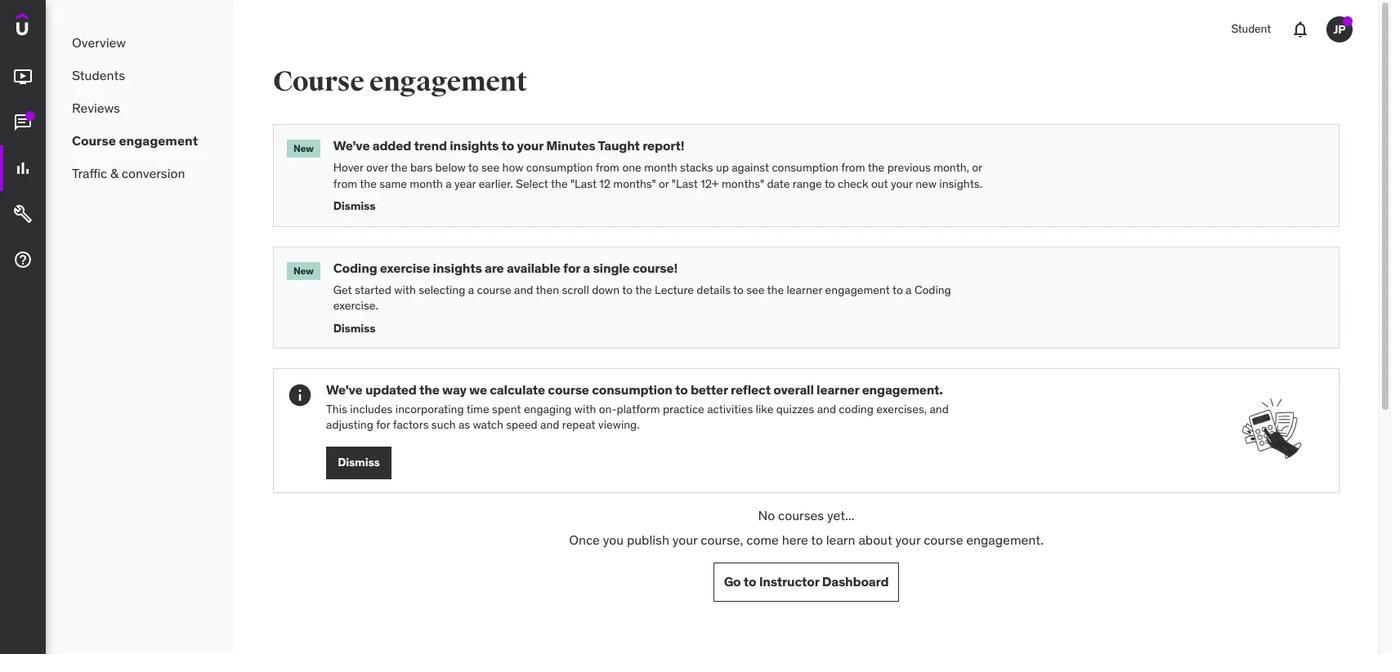 Task type: describe. For each thing, give the bounding box(es) containing it.
check
[[838, 176, 869, 191]]

platform
[[617, 402, 660, 417]]

over
[[366, 160, 388, 175]]

overview link
[[46, 26, 234, 59]]

courses
[[778, 508, 824, 524]]

we've updated the way we calculate course consumption to better reflect overall learner engagement. this includes incorporating time spent engaging with on-platform practice activities like quizzes and coding exercises, and adjusting for factors such as watch speed and repeat viewing.
[[326, 382, 949, 433]]

dismiss button for course!
[[333, 315, 1326, 336]]

spent
[[492, 402, 521, 417]]

bars
[[410, 160, 433, 175]]

updated
[[365, 382, 417, 398]]

the up the out
[[868, 160, 885, 175]]

factors
[[393, 418, 429, 433]]

up
[[716, 160, 729, 175]]

no
[[758, 508, 775, 524]]

added
[[373, 137, 411, 154]]

jp link
[[1321, 10, 1360, 49]]

the down course!
[[635, 283, 652, 298]]

12+
[[701, 176, 719, 191]]

consumption up range
[[772, 160, 839, 175]]

exercise
[[380, 260, 430, 276]]

about
[[859, 532, 893, 549]]

on-
[[599, 402, 617, 417]]

2 medium image from the top
[[13, 250, 33, 270]]

for inside 'coding exercise insights are available for a single course! get started with selecting a course and then scroll down to the lecture details to see the learner engagement to a coding exercise. dismiss'
[[563, 260, 581, 276]]

incorporating
[[396, 402, 464, 417]]

traffic
[[72, 165, 107, 181]]

go to instructor dashboard link
[[714, 563, 900, 602]]

and left coding
[[817, 402, 836, 417]]

way
[[442, 382, 467, 398]]

dismiss button for report!
[[333, 192, 1326, 213]]

reviews
[[72, 100, 120, 116]]

you
[[603, 532, 624, 549]]

stacks
[[680, 160, 713, 175]]

1 vertical spatial coding
[[915, 283, 952, 298]]

2 "last from the left
[[672, 176, 698, 191]]

time
[[467, 402, 490, 417]]

1 months" from the left
[[614, 176, 656, 191]]

the right select
[[551, 176, 568, 191]]

coding
[[839, 402, 874, 417]]

1 "last from the left
[[571, 176, 597, 191]]

once you publish your course, come here to learn about your course engagement.
[[569, 532, 1044, 549]]

your up how
[[517, 137, 544, 154]]

your down previous
[[891, 176, 913, 191]]

notifications image
[[1291, 20, 1311, 39]]

started
[[355, 283, 392, 298]]

against
[[732, 160, 769, 175]]

yet...
[[828, 508, 855, 524]]

reflect
[[731, 382, 771, 398]]

for inside the we've updated the way we calculate course consumption to better reflect overall learner engagement. this includes incorporating time spent engaging with on-platform practice activities like quizzes and coding exercises, and adjusting for factors such as watch speed and repeat viewing.
[[376, 418, 390, 433]]

below
[[435, 160, 466, 175]]

consumption down minutes
[[526, 160, 593, 175]]

the up same at the left of the page
[[391, 160, 408, 175]]

course inside the we've updated the way we calculate course consumption to better reflect overall learner engagement. this includes incorporating time spent engaging with on-platform practice activities like quizzes and coding exercises, and adjusting for factors such as watch speed and repeat viewing.
[[548, 382, 589, 398]]

and down engaging
[[541, 418, 560, 433]]

1 horizontal spatial engagement
[[369, 65, 527, 99]]

the down over on the top of page
[[360, 176, 377, 191]]

trend
[[414, 137, 447, 154]]

viewing.
[[598, 418, 640, 433]]

month,
[[934, 160, 970, 175]]

1 vertical spatial engagement
[[119, 132, 198, 149]]

course!
[[633, 260, 678, 276]]

taught
[[598, 137, 640, 154]]

once
[[569, 532, 600, 549]]

like
[[756, 402, 774, 417]]

conversion
[[122, 165, 185, 181]]

repeat
[[562, 418, 596, 433]]

udemy image
[[16, 13, 91, 41]]

minutes
[[546, 137, 596, 154]]

1 horizontal spatial course engagement
[[273, 65, 527, 99]]

dismiss inside 'coding exercise insights are available for a single course! get started with selecting a course and then scroll down to the lecture details to see the learner engagement to a coding exercise. dismiss'
[[333, 321, 376, 336]]

0 horizontal spatial coding
[[333, 260, 377, 276]]

are
[[485, 260, 504, 276]]

how
[[503, 160, 524, 175]]

jp
[[1334, 22, 1346, 36]]

1 medium image from the top
[[13, 205, 33, 224]]

0 horizontal spatial from
[[333, 176, 357, 191]]

2 horizontal spatial course
[[924, 532, 964, 549]]

range
[[793, 176, 822, 191]]

includes
[[350, 402, 393, 417]]

no courses yet...
[[758, 508, 855, 524]]

date
[[767, 176, 790, 191]]

course,
[[701, 532, 744, 549]]

get
[[333, 283, 352, 298]]

dismiss inside 'we've added trend insights to your minutes taught report! hover over the bars below to see how consumption from one month stacks up against consumption from the previous month, or from the same month a year earlier. select the "last 12 months" or "last 12+ months" date range to check out your new insights. dismiss'
[[333, 199, 376, 213]]

go
[[724, 574, 741, 590]]

student link
[[1222, 10, 1281, 49]]

&
[[110, 165, 118, 181]]

students link
[[46, 59, 234, 92]]

dashboard
[[822, 574, 889, 590]]

we
[[469, 382, 487, 398]]

you have alerts image
[[1343, 16, 1353, 26]]

traffic & conversion link
[[46, 157, 234, 190]]

one
[[623, 160, 642, 175]]



Task type: vqa. For each thing, say whether or not it's contained in the screenshot.
Mark review by Mona M. as unhelpful icon
no



Task type: locate. For each thing, give the bounding box(es) containing it.
reviews link
[[46, 92, 234, 124]]

new
[[294, 142, 314, 155], [294, 265, 314, 277]]

1 vertical spatial for
[[376, 418, 390, 433]]

see right details
[[747, 283, 765, 298]]

learn
[[826, 532, 856, 549]]

0 vertical spatial course
[[477, 283, 512, 298]]

adjusting
[[326, 418, 374, 433]]

single
[[593, 260, 630, 276]]

1 horizontal spatial or
[[972, 160, 983, 175]]

course engagement up the added
[[273, 65, 527, 99]]

course inside 'coding exercise insights are available for a single course! get started with selecting a course and then scroll down to the lecture details to see the learner engagement to a coding exercise. dismiss'
[[477, 283, 512, 298]]

0 vertical spatial dismiss
[[333, 199, 376, 213]]

medium image
[[13, 67, 33, 87], [13, 113, 33, 133], [13, 159, 33, 178]]

1 horizontal spatial engagement.
[[967, 532, 1044, 549]]

better
[[691, 382, 728, 398]]

we've added trend insights to your minutes taught report! hover over the bars below to see how consumption from one month stacks up against consumption from the previous month, or from the same month a year earlier. select the "last 12 months" or "last 12+ months" date range to check out your new insights. dismiss
[[333, 137, 983, 213]]

course engagement link
[[46, 124, 234, 157]]

0 horizontal spatial with
[[394, 283, 416, 298]]

1 horizontal spatial with
[[575, 402, 596, 417]]

this
[[326, 402, 347, 417]]

and left then
[[514, 283, 533, 298]]

students
[[72, 67, 125, 83]]

2 vertical spatial course
[[924, 532, 964, 549]]

earlier.
[[479, 176, 513, 191]]

0 horizontal spatial see
[[482, 160, 500, 175]]

3 medium image from the top
[[13, 159, 33, 178]]

1 vertical spatial dismiss button
[[333, 315, 1326, 336]]

down
[[592, 283, 620, 298]]

with down exercise
[[394, 283, 416, 298]]

medium image left traffic
[[13, 159, 33, 178]]

learner
[[787, 283, 823, 298], [817, 382, 860, 398]]

"last left 12
[[571, 176, 597, 191]]

months" down one
[[614, 176, 656, 191]]

activities
[[707, 402, 753, 417]]

we've
[[333, 137, 370, 154], [326, 382, 363, 398]]

0 horizontal spatial engagement
[[119, 132, 198, 149]]

1 vertical spatial see
[[747, 283, 765, 298]]

engagement inside 'coding exercise insights are available for a single course! get started with selecting a course and then scroll down to the lecture details to see the learner engagement to a coding exercise. dismiss'
[[826, 283, 890, 298]]

month down bars
[[410, 176, 443, 191]]

1 vertical spatial dismiss
[[333, 321, 376, 336]]

consumption inside the we've updated the way we calculate course consumption to better reflect overall learner engagement. this includes incorporating time spent engaging with on-platform practice activities like quizzes and coding exercises, and adjusting for factors such as watch speed and repeat viewing.
[[592, 382, 673, 398]]

dismiss down exercise.
[[333, 321, 376, 336]]

course engagement
[[273, 65, 527, 99], [72, 132, 198, 149]]

0 vertical spatial engagement.
[[862, 382, 943, 398]]

2 vertical spatial engagement
[[826, 283, 890, 298]]

0 horizontal spatial engagement.
[[862, 382, 943, 398]]

see inside 'we've added trend insights to your minutes taught report! hover over the bars below to see how consumption from one month stacks up against consumption from the previous month, or from the same month a year earlier. select the "last 12 months" or "last 12+ months" date range to check out your new insights. dismiss'
[[482, 160, 500, 175]]

months" down against
[[722, 176, 765, 191]]

calculate
[[490, 382, 545, 398]]

course down are
[[477, 283, 512, 298]]

course
[[477, 283, 512, 298], [548, 382, 589, 398], [924, 532, 964, 549]]

1 horizontal spatial see
[[747, 283, 765, 298]]

dismiss down hover
[[333, 199, 376, 213]]

2 new from the top
[[294, 265, 314, 277]]

from up check
[[842, 160, 866, 175]]

insights inside 'coding exercise insights are available for a single course! get started with selecting a course and then scroll down to the lecture details to see the learner engagement to a coding exercise. dismiss'
[[433, 260, 482, 276]]

1 horizontal spatial course
[[273, 65, 364, 99]]

insights
[[450, 137, 499, 154], [433, 260, 482, 276]]

your right publish
[[673, 532, 698, 549]]

1 horizontal spatial months"
[[722, 176, 765, 191]]

0 horizontal spatial for
[[376, 418, 390, 433]]

1 vertical spatial new
[[294, 265, 314, 277]]

1 horizontal spatial month
[[644, 160, 678, 175]]

a
[[446, 176, 452, 191], [583, 260, 590, 276], [468, 283, 474, 298], [906, 283, 912, 298]]

1 new from the top
[[294, 142, 314, 155]]

0 vertical spatial course
[[273, 65, 364, 99]]

1 vertical spatial course engagement
[[72, 132, 198, 149]]

dismiss button up overall
[[333, 315, 1326, 336]]

practice
[[663, 402, 705, 417]]

0 vertical spatial course engagement
[[273, 65, 527, 99]]

and right exercises,
[[930, 402, 949, 417]]

such
[[432, 418, 456, 433]]

we've for added
[[333, 137, 370, 154]]

2 vertical spatial dismiss button
[[326, 447, 392, 480]]

the up incorporating
[[420, 382, 440, 398]]

learner inside 'coding exercise insights are available for a single course! get started with selecting a course and then scroll down to the lecture details to see the learner engagement to a coding exercise. dismiss'
[[787, 283, 823, 298]]

"last
[[571, 176, 597, 191], [672, 176, 698, 191]]

for down includes
[[376, 418, 390, 433]]

"last down stacks
[[672, 176, 698, 191]]

0 horizontal spatial course
[[72, 132, 116, 149]]

dismiss button down adjusting
[[326, 447, 392, 480]]

engagement. inside the we've updated the way we calculate course consumption to better reflect overall learner engagement. this includes incorporating time spent engaging with on-platform practice activities like quizzes and coding exercises, and adjusting for factors such as watch speed and repeat viewing.
[[862, 382, 943, 398]]

1 vertical spatial or
[[659, 176, 669, 191]]

exercises,
[[877, 402, 927, 417]]

engagement.
[[862, 382, 943, 398], [967, 532, 1044, 549]]

1 horizontal spatial from
[[596, 160, 620, 175]]

1 vertical spatial medium image
[[13, 113, 33, 133]]

course
[[273, 65, 364, 99], [72, 132, 116, 149]]

engagement
[[369, 65, 527, 99], [119, 132, 198, 149], [826, 283, 890, 298]]

dismiss down adjusting
[[338, 456, 380, 470]]

0 vertical spatial coding
[[333, 260, 377, 276]]

previous
[[888, 160, 931, 175]]

1 vertical spatial medium image
[[13, 250, 33, 270]]

0 horizontal spatial or
[[659, 176, 669, 191]]

course right about
[[924, 532, 964, 549]]

0 vertical spatial new
[[294, 142, 314, 155]]

course engagement down the reviews link
[[72, 132, 198, 149]]

see inside 'coding exercise insights are available for a single course! get started with selecting a course and then scroll down to the lecture details to see the learner engagement to a coding exercise. dismiss'
[[747, 283, 765, 298]]

traffic & conversion
[[72, 165, 185, 181]]

coding exercise insights are available for a single course! get started with selecting a course and then scroll down to the lecture details to see the learner engagement to a coding exercise. dismiss
[[333, 260, 952, 336]]

a inside 'we've added trend insights to your minutes taught report! hover over the bars below to see how consumption from one month stacks up against consumption from the previous month, or from the same month a year earlier. select the "last 12 months" or "last 12+ months" date range to check out your new insights. dismiss'
[[446, 176, 452, 191]]

0 vertical spatial engagement
[[369, 65, 527, 99]]

publish
[[627, 532, 670, 549]]

dismiss button down range
[[333, 192, 1326, 213]]

the
[[391, 160, 408, 175], [868, 160, 885, 175], [360, 176, 377, 191], [551, 176, 568, 191], [635, 283, 652, 298], [767, 283, 784, 298], [420, 382, 440, 398]]

new for coding
[[294, 265, 314, 277]]

your right about
[[896, 532, 921, 549]]

consumption up platform
[[592, 382, 673, 398]]

0 vertical spatial learner
[[787, 283, 823, 298]]

scroll
[[562, 283, 589, 298]]

speed
[[506, 418, 538, 433]]

1 horizontal spatial for
[[563, 260, 581, 276]]

1 vertical spatial course
[[72, 132, 116, 149]]

same
[[380, 176, 407, 191]]

course up engaging
[[548, 382, 589, 398]]

come
[[747, 532, 779, 549]]

insights up below
[[450, 137, 499, 154]]

student
[[1232, 21, 1272, 36]]

0 horizontal spatial course engagement
[[72, 132, 198, 149]]

year
[[455, 176, 476, 191]]

we've inside the we've updated the way we calculate course consumption to better reflect overall learner engagement. this includes incorporating time spent engaging with on-platform practice activities like quizzes and coding exercises, and adjusting for factors such as watch speed and repeat viewing.
[[326, 382, 363, 398]]

your
[[517, 137, 544, 154], [891, 176, 913, 191], [673, 532, 698, 549], [896, 532, 921, 549]]

insights inside 'we've added trend insights to your minutes taught report! hover over the bars below to see how consumption from one month stacks up against consumption from the previous month, or from the same month a year earlier. select the "last 12 months" or "last 12+ months" date range to check out your new insights. dismiss'
[[450, 137, 499, 154]]

month
[[644, 160, 678, 175], [410, 176, 443, 191]]

1 horizontal spatial coding
[[915, 283, 952, 298]]

0 vertical spatial or
[[972, 160, 983, 175]]

1 vertical spatial with
[[575, 402, 596, 417]]

exercise.
[[333, 299, 378, 314]]

learner inside the we've updated the way we calculate course consumption to better reflect overall learner engagement. this includes incorporating time spent engaging with on-platform practice activities like quizzes and coding exercises, and adjusting for factors such as watch speed and repeat viewing.
[[817, 382, 860, 398]]

quizzes
[[777, 402, 815, 417]]

the inside the we've updated the way we calculate course consumption to better reflect overall learner engagement. this includes incorporating time spent engaging with on-platform practice activities like quizzes and coding exercises, and adjusting for factors such as watch speed and repeat viewing.
[[420, 382, 440, 398]]

with inside the we've updated the way we calculate course consumption to better reflect overall learner engagement. this includes incorporating time spent engaging with on-platform practice activities like quizzes and coding exercises, and adjusting for factors such as watch speed and repeat viewing.
[[575, 402, 596, 417]]

from up 12
[[596, 160, 620, 175]]

12
[[600, 176, 611, 191]]

we've up this
[[326, 382, 363, 398]]

2 horizontal spatial from
[[842, 160, 866, 175]]

we've inside 'we've added trend insights to your minutes taught report! hover over the bars below to see how consumption from one month stacks up against consumption from the previous month, or from the same month a year earlier. select the "last 12 months" or "last 12+ months" date range to check out your new insights. dismiss'
[[333, 137, 370, 154]]

out
[[872, 176, 888, 191]]

0 vertical spatial medium image
[[13, 67, 33, 87]]

0 vertical spatial insights
[[450, 137, 499, 154]]

2 horizontal spatial engagement
[[826, 283, 890, 298]]

1 vertical spatial month
[[410, 176, 443, 191]]

1 vertical spatial we've
[[326, 382, 363, 398]]

1 vertical spatial learner
[[817, 382, 860, 398]]

available
[[507, 260, 561, 276]]

with
[[394, 283, 416, 298], [575, 402, 596, 417]]

from down hover
[[333, 176, 357, 191]]

1 horizontal spatial course
[[548, 382, 589, 398]]

0 vertical spatial for
[[563, 260, 581, 276]]

see up earlier. at the top left of the page
[[482, 160, 500, 175]]

new for we've
[[294, 142, 314, 155]]

watch
[[473, 418, 504, 433]]

insights up selecting
[[433, 260, 482, 276]]

0 horizontal spatial months"
[[614, 176, 656, 191]]

select
[[516, 176, 549, 191]]

instructor
[[759, 574, 820, 590]]

as
[[459, 418, 470, 433]]

0 horizontal spatial "last
[[571, 176, 597, 191]]

we've for updated
[[326, 382, 363, 398]]

coding
[[333, 260, 377, 276], [915, 283, 952, 298]]

then
[[536, 283, 559, 298]]

with inside 'coding exercise insights are available for a single course! get started with selecting a course and then scroll down to the lecture details to see the learner engagement to a coding exercise. dismiss'
[[394, 283, 416, 298]]

we've up hover
[[333, 137, 370, 154]]

0 vertical spatial dismiss button
[[333, 192, 1326, 213]]

for up scroll
[[563, 260, 581, 276]]

month down report!
[[644, 160, 678, 175]]

engaging
[[524, 402, 572, 417]]

lecture
[[655, 283, 694, 298]]

medium image down udemy image
[[13, 67, 33, 87]]

insights.
[[940, 176, 983, 191]]

0 horizontal spatial course
[[477, 283, 512, 298]]

1 vertical spatial engagement.
[[967, 532, 1044, 549]]

2 medium image from the top
[[13, 113, 33, 133]]

to
[[502, 137, 514, 154], [468, 160, 479, 175], [825, 176, 835, 191], [622, 283, 633, 298], [734, 283, 744, 298], [893, 283, 903, 298], [675, 382, 688, 398], [811, 532, 823, 549], [744, 574, 757, 590]]

overview
[[72, 34, 126, 51]]

the right details
[[767, 283, 784, 298]]

0 horizontal spatial month
[[410, 176, 443, 191]]

1 vertical spatial course
[[548, 382, 589, 398]]

2 vertical spatial medium image
[[13, 159, 33, 178]]

dismiss
[[333, 199, 376, 213], [333, 321, 376, 336], [338, 456, 380, 470]]

or up insights.
[[972, 160, 983, 175]]

1 horizontal spatial "last
[[672, 176, 698, 191]]

to inside the we've updated the way we calculate course consumption to better reflect overall learner engagement. this includes incorporating time spent engaging with on-platform practice activities like quizzes and coding exercises, and adjusting for factors such as watch speed and repeat viewing.
[[675, 382, 688, 398]]

selecting
[[419, 283, 466, 298]]

details
[[697, 283, 731, 298]]

and inside 'coding exercise insights are available for a single course! get started with selecting a course and then scroll down to the lecture details to see the learner engagement to a coding exercise. dismiss'
[[514, 283, 533, 298]]

overall
[[774, 382, 814, 398]]

here
[[782, 532, 809, 549]]

months"
[[614, 176, 656, 191], [722, 176, 765, 191]]

0 vertical spatial with
[[394, 283, 416, 298]]

with up repeat
[[575, 402, 596, 417]]

hover
[[333, 160, 364, 175]]

see
[[482, 160, 500, 175], [747, 283, 765, 298]]

1 medium image from the top
[[13, 67, 33, 87]]

for
[[563, 260, 581, 276], [376, 418, 390, 433]]

2 months" from the left
[[722, 176, 765, 191]]

0 vertical spatial medium image
[[13, 205, 33, 224]]

0 vertical spatial see
[[482, 160, 500, 175]]

new
[[916, 176, 937, 191]]

1 vertical spatial insights
[[433, 260, 482, 276]]

2 vertical spatial dismiss
[[338, 456, 380, 470]]

medium image left reviews
[[13, 113, 33, 133]]

0 vertical spatial month
[[644, 160, 678, 175]]

0 vertical spatial we've
[[333, 137, 370, 154]]

or down report!
[[659, 176, 669, 191]]

medium image
[[13, 205, 33, 224], [13, 250, 33, 270]]



